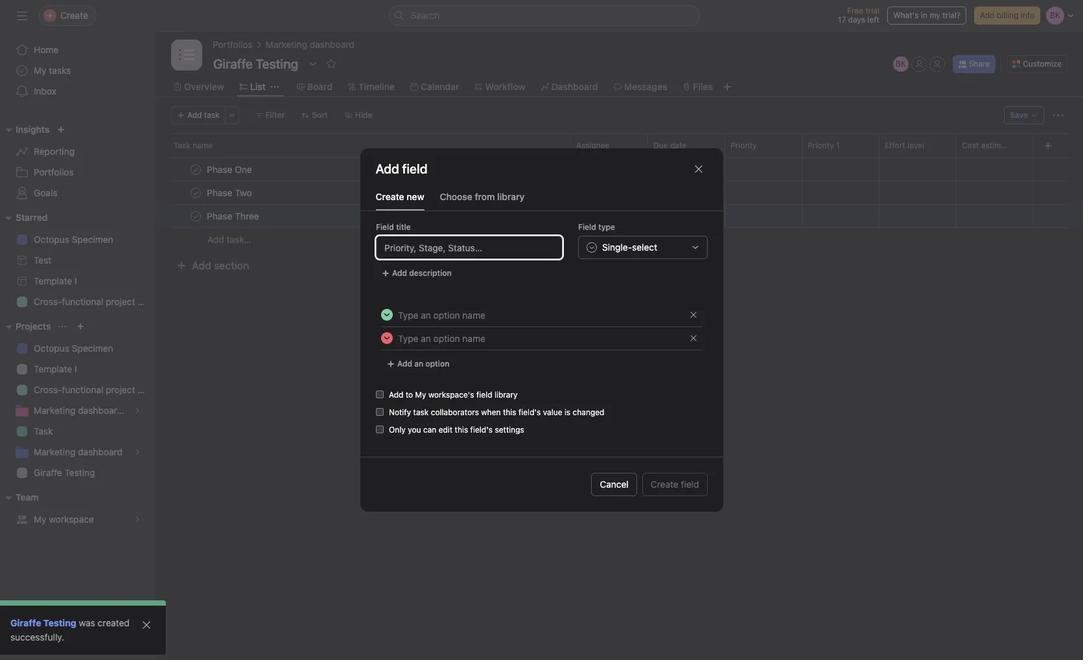 Task type: vqa. For each thing, say whether or not it's contained in the screenshot.
track related to Off track
no



Task type: describe. For each thing, give the bounding box(es) containing it.
invite
[[36, 638, 60, 649]]

add an option
[[397, 359, 449, 369]]

my tasks
[[34, 65, 71, 76]]

template for 1st template i link from the top of the page
[[34, 276, 72, 287]]

type
[[598, 222, 615, 232]]

— text field for cell related to phase two cell
[[963, 189, 1034, 198]]

close this dialog image
[[694, 164, 704, 174]]

add task
[[187, 110, 220, 120]]

Phase Three text field
[[204, 210, 263, 223]]

nov 26
[[654, 211, 680, 221]]

timeline link
[[348, 80, 395, 94]]

dashboards
[[78, 405, 127, 416]]

completed image for phase two text field
[[188, 185, 204, 201]]

cell for phase two cell
[[571, 181, 649, 205]]

add description button
[[376, 265, 457, 283]]

goals
[[34, 187, 57, 198]]

— text field
[[963, 212, 1034, 222]]

search button
[[389, 5, 700, 26]]

tab list containing create new
[[360, 190, 724, 211]]

bk
[[896, 59, 907, 69]]

bk button
[[894, 56, 909, 72]]

single-select button
[[578, 236, 708, 259]]

free trial 17 days left
[[839, 6, 880, 25]]

what's in my trial?
[[894, 10, 961, 20]]

assignee
[[577, 141, 610, 150]]

Phase Two text field
[[204, 186, 256, 199]]

giraffe testing inside projects element
[[34, 468, 95, 479]]

add field
[[376, 162, 428, 176]]

my for my workspace
[[34, 514, 46, 525]]

1 vertical spatial giraffe
[[10, 618, 41, 629]]

cross- for 1st cross-functional project plan link from the top
[[34, 296, 62, 307]]

1 vertical spatial giraffe testing link
[[10, 618, 76, 629]]

library inside 'create new' 'tab panel'
[[495, 390, 518, 400]]

was created successfully.
[[10, 618, 130, 643]]

add for add task
[[187, 110, 202, 120]]

create new tab panel
[[360, 211, 724, 512]]

starred
[[16, 212, 48, 223]]

info
[[1022, 10, 1035, 20]]

level
[[908, 141, 925, 150]]

add billing info button
[[975, 6, 1041, 25]]

share
[[970, 59, 991, 69]]

notify task collaborators when this field's value is changed
[[389, 408, 605, 418]]

field's for value
[[519, 408, 541, 418]]

my workspace
[[34, 514, 94, 525]]

specimen for test
[[72, 234, 113, 245]]

due date
[[654, 141, 687, 150]]

free
[[848, 6, 864, 16]]

field type
[[578, 222, 615, 232]]

inbox
[[34, 86, 56, 97]]

add task… button
[[208, 233, 252, 247]]

tasks
[[49, 65, 71, 76]]

projects element
[[0, 315, 156, 486]]

task for task
[[34, 426, 53, 437]]

nov
[[654, 211, 668, 221]]

cost
[[963, 141, 980, 150]]

search list box
[[389, 5, 700, 26]]

field for field type
[[578, 222, 596, 232]]

messages link
[[614, 80, 668, 94]]

this for edit
[[455, 426, 468, 435]]

template i for 1st template i link from the top of the page
[[34, 276, 77, 287]]

teams element
[[0, 486, 156, 533]]

an
[[414, 359, 423, 369]]

starred button
[[0, 210, 48, 226]]

giraffe inside projects element
[[34, 468, 62, 479]]

add for add description
[[392, 269, 407, 278]]

what's
[[894, 10, 919, 20]]

files
[[694, 81, 713, 92]]

cross- for second cross-functional project plan link
[[34, 385, 62, 396]]

add for add an option
[[397, 359, 412, 369]]

i for 1st template i link from the top of the page
[[75, 276, 77, 287]]

completed image for phase one text field
[[188, 162, 204, 177]]

can
[[423, 426, 436, 435]]

add task button
[[171, 106, 225, 125]]

only you can edit this field's settings
[[389, 426, 524, 435]]

octopus specimen link for template i
[[8, 339, 148, 359]]

0 vertical spatial giraffe testing link
[[8, 463, 148, 484]]

team
[[16, 492, 39, 503]]

edit
[[439, 426, 453, 435]]

insights button
[[0, 122, 50, 138]]

team button
[[0, 490, 39, 506]]

dashboard inside projects element
[[78, 447, 123, 458]]

created
[[98, 618, 130, 629]]

list link
[[240, 80, 266, 94]]

cost estimate
[[963, 141, 1013, 150]]

timeline
[[359, 81, 395, 92]]

projects button
[[0, 319, 51, 335]]

octopus for starred
[[34, 234, 69, 245]]

portfolios link inside insights element
[[8, 162, 148, 183]]

17
[[839, 15, 847, 25]]

home link
[[8, 40, 148, 60]]

cancel
[[600, 479, 629, 490]]

add description
[[392, 269, 452, 278]]

new
[[407, 191, 425, 202]]

1 horizontal spatial portfolios link
[[213, 38, 253, 52]]

my workspace link
[[8, 510, 148, 531]]

hide sidebar image
[[17, 10, 27, 21]]

name
[[193, 141, 213, 150]]

fr button
[[577, 209, 645, 224]]

due
[[654, 141, 668, 150]]

26
[[670, 211, 680, 221]]

dashboard
[[552, 81, 599, 92]]

completed checkbox for phase two text field
[[188, 185, 204, 201]]

Phase One text field
[[204, 163, 256, 176]]

add to starred image
[[326, 58, 337, 69]]

2 project from the top
[[106, 385, 135, 396]]

plan inside starred element
[[138, 296, 156, 307]]

home
[[34, 44, 59, 55]]

2 cross-functional project plan link from the top
[[8, 380, 156, 401]]

marketing dashboards
[[34, 405, 127, 416]]

marketing dashboards link
[[8, 401, 148, 422]]

add task…
[[208, 234, 252, 245]]

test link
[[8, 250, 148, 271]]

task for add
[[204, 110, 220, 120]]

create new
[[376, 191, 425, 202]]

workflow link
[[475, 80, 526, 94]]

cross-functional project plan inside projects element
[[34, 385, 156, 396]]

phase one cell
[[156, 158, 571, 182]]

overview link
[[174, 80, 224, 94]]

workspace
[[49, 514, 94, 525]]

testing inside projects element
[[65, 468, 95, 479]]



Task type: locate. For each thing, give the bounding box(es) containing it.
2 template from the top
[[34, 364, 72, 375]]

0 vertical spatial marketing
[[266, 39, 308, 50]]

my
[[930, 10, 941, 20]]

add section button
[[171, 254, 255, 278]]

Priority, Stage, Status… text field
[[376, 236, 563, 259]]

1 horizontal spatial marketing dashboard
[[266, 39, 355, 50]]

2 octopus specimen from the top
[[34, 343, 113, 354]]

2 specimen from the top
[[72, 343, 113, 354]]

2 functional from the top
[[62, 385, 103, 396]]

project up dashboards
[[106, 385, 135, 396]]

0 horizontal spatial portfolios link
[[8, 162, 148, 183]]

1 vertical spatial type an option name field
[[393, 328, 685, 350]]

template down "test" at top
[[34, 276, 72, 287]]

1 cross-functional project plan from the top
[[34, 296, 156, 307]]

field down fr in the top of the page
[[578, 222, 596, 232]]

2 completed checkbox from the top
[[188, 185, 204, 201]]

1 horizontal spatial field's
[[519, 408, 541, 418]]

estimate
[[982, 141, 1013, 150]]

2 vertical spatial completed checkbox
[[188, 209, 204, 224]]

2 i from the top
[[75, 364, 77, 375]]

marketing dashboard up add to starred icon
[[266, 39, 355, 50]]

i up marketing dashboards at bottom
[[75, 364, 77, 375]]

octopus
[[34, 234, 69, 245], [34, 343, 69, 354]]

— text field
[[963, 165, 1034, 175], [963, 189, 1034, 198]]

0 vertical spatial functional
[[62, 296, 103, 307]]

my for my tasks
[[34, 65, 46, 76]]

2 vertical spatial my
[[34, 514, 46, 525]]

add left section
[[192, 260, 211, 272]]

section
[[214, 260, 249, 272]]

0 vertical spatial octopus specimen
[[34, 234, 113, 245]]

cross-functional project plan down test link
[[34, 296, 156, 307]]

my inside 'create new' 'tab panel'
[[415, 390, 426, 400]]

— text field up — text box at right
[[963, 189, 1034, 198]]

calendar
[[421, 81, 460, 92]]

None text field
[[210, 52, 302, 75]]

task…
[[227, 234, 252, 245]]

priority
[[731, 141, 757, 150], [808, 141, 835, 150]]

workspace's
[[428, 390, 474, 400]]

cross-functional project plan link up marketing dashboards at bottom
[[8, 380, 156, 401]]

row containing fr
[[156, 204, 1084, 228]]

field left title
[[376, 222, 394, 232]]

from
[[475, 191, 495, 202]]

cross-functional project plan up dashboards
[[34, 385, 156, 396]]

left
[[868, 15, 880, 25]]

i for first template i link from the bottom
[[75, 364, 77, 375]]

marketing dashboard down task link
[[34, 447, 123, 458]]

0 horizontal spatial task
[[34, 426, 53, 437]]

field inside button
[[681, 479, 700, 490]]

add field dialog
[[360, 149, 724, 512]]

row containing task name
[[156, 134, 1084, 158]]

1 vertical spatial template i
[[34, 364, 77, 375]]

1 vertical spatial testing
[[43, 618, 76, 629]]

1 completed image from the top
[[188, 162, 204, 177]]

functional for second cross-functional project plan link
[[62, 385, 103, 396]]

0 vertical spatial library
[[498, 191, 525, 202]]

0 vertical spatial portfolios link
[[213, 38, 253, 52]]

select
[[632, 242, 658, 253]]

2 field from the left
[[578, 222, 596, 232]]

field for field title
[[376, 222, 394, 232]]

phase two cell
[[156, 181, 571, 205]]

1 cross-functional project plan link from the top
[[8, 292, 156, 313]]

create right cancel
[[651, 479, 679, 490]]

Add to My workspace's field library checkbox
[[376, 391, 384, 399]]

field title
[[376, 222, 411, 232]]

completed checkbox up completed image
[[188, 185, 204, 201]]

2 octopus from the top
[[34, 343, 69, 354]]

global element
[[0, 32, 156, 110]]

plan
[[138, 296, 156, 307], [138, 385, 156, 396]]

0 horizontal spatial marketing dashboard
[[34, 447, 123, 458]]

you
[[408, 426, 421, 435]]

files link
[[683, 80, 713, 94]]

1 vertical spatial completed image
[[188, 185, 204, 201]]

1 vertical spatial i
[[75, 364, 77, 375]]

completed checkbox left phase three text box
[[188, 209, 204, 224]]

1 vertical spatial marketing
[[34, 405, 76, 416]]

0 vertical spatial specimen
[[72, 234, 113, 245]]

changed
[[573, 408, 605, 418]]

template i link up marketing dashboards at bottom
[[8, 359, 148, 380]]

reporting
[[34, 146, 75, 157]]

— text field down estimate
[[963, 165, 1034, 175]]

0 vertical spatial type an option name field
[[393, 304, 685, 326]]

marketing dashboard link up add to starred icon
[[266, 38, 355, 52]]

1 project from the top
[[106, 296, 135, 307]]

insights element
[[0, 118, 156, 206]]

giraffe testing link
[[8, 463, 148, 484], [10, 618, 76, 629]]

functional down test link
[[62, 296, 103, 307]]

octopus inside projects element
[[34, 343, 69, 354]]

add an option button
[[381, 355, 455, 374]]

0 vertical spatial i
[[75, 276, 77, 287]]

giraffe up team
[[34, 468, 62, 479]]

0 vertical spatial task
[[174, 141, 191, 150]]

1 horizontal spatial portfolios
[[213, 39, 253, 50]]

starred element
[[0, 206, 156, 315]]

octopus down projects
[[34, 343, 69, 354]]

2 priority from the left
[[808, 141, 835, 150]]

value
[[543, 408, 562, 418]]

1 vertical spatial octopus
[[34, 343, 69, 354]]

remove option image
[[690, 311, 698, 319], [690, 335, 698, 342]]

2 — text field from the top
[[963, 189, 1034, 198]]

task link
[[8, 422, 148, 442]]

Notify task collaborators when this field's value is changed checkbox
[[376, 409, 384, 416]]

field
[[476, 390, 492, 400], [681, 479, 700, 490]]

1 horizontal spatial priority
[[808, 141, 835, 150]]

0 horizontal spatial dashboard
[[78, 447, 123, 458]]

create for create new
[[376, 191, 405, 202]]

1 vertical spatial completed checkbox
[[188, 185, 204, 201]]

1 vertical spatial field's
[[470, 426, 493, 435]]

0 vertical spatial task
[[204, 110, 220, 120]]

what's in my trial? button
[[888, 6, 967, 25]]

field's down when
[[470, 426, 493, 435]]

completed image
[[188, 162, 204, 177], [188, 185, 204, 201]]

list
[[250, 81, 266, 92]]

2 template i from the top
[[34, 364, 77, 375]]

portfolios up list link
[[213, 39, 253, 50]]

functional up marketing dashboards at bottom
[[62, 385, 103, 396]]

cell down assignee
[[571, 158, 649, 182]]

1 vertical spatial functional
[[62, 385, 103, 396]]

octopus specimen link for test
[[8, 230, 148, 250]]

template i down "test" at top
[[34, 276, 77, 287]]

1 vertical spatial cross-functional project plan link
[[8, 380, 156, 401]]

effort level
[[885, 141, 925, 150]]

1 cross- from the top
[[34, 296, 62, 307]]

add inside "button"
[[397, 359, 412, 369]]

0 vertical spatial giraffe
[[34, 468, 62, 479]]

completed image down task name
[[188, 162, 204, 177]]

functional inside starred element
[[62, 296, 103, 307]]

— text field for cell associated with phase one cell
[[963, 165, 1034, 175]]

1 remove option image from the top
[[690, 311, 698, 319]]

Completed checkbox
[[188, 162, 204, 177], [188, 185, 204, 201], [188, 209, 204, 224]]

2 completed image from the top
[[188, 185, 204, 201]]

0 vertical spatial plan
[[138, 296, 156, 307]]

cross-functional project plan
[[34, 296, 156, 307], [34, 385, 156, 396]]

octopus specimen
[[34, 234, 113, 245], [34, 343, 113, 354]]

1 completed checkbox from the top
[[188, 162, 204, 177]]

project down test link
[[106, 296, 135, 307]]

1 horizontal spatial field
[[578, 222, 596, 232]]

0 vertical spatial cross-functional project plan
[[34, 296, 156, 307]]

fr
[[582, 211, 587, 221]]

add inside row
[[208, 234, 224, 245]]

my inside my workspace link
[[34, 514, 46, 525]]

cross- inside projects element
[[34, 385, 62, 396]]

0 vertical spatial completed image
[[188, 162, 204, 177]]

task inside button
[[204, 110, 220, 120]]

giraffe testing up teams element
[[34, 468, 95, 479]]

i inside starred element
[[75, 276, 77, 287]]

0 vertical spatial field
[[476, 390, 492, 400]]

1 i from the top
[[75, 276, 77, 287]]

collaborators
[[431, 408, 479, 418]]

1 octopus from the top
[[34, 234, 69, 245]]

completed checkbox for phase three text box
[[188, 209, 204, 224]]

specimen inside starred element
[[72, 234, 113, 245]]

add for add to my workspace's field library
[[389, 390, 403, 400]]

1 cell from the top
[[571, 158, 649, 182]]

1 vertical spatial plan
[[138, 385, 156, 396]]

template i link down "test" at top
[[8, 271, 148, 292]]

my right to
[[415, 390, 426, 400]]

task for task name
[[174, 141, 191, 150]]

tab list
[[360, 190, 724, 211]]

functional for 1st cross-functional project plan link from the top
[[62, 296, 103, 307]]

giraffe testing link up teams element
[[8, 463, 148, 484]]

0 vertical spatial marketing dashboard
[[266, 39, 355, 50]]

1 template i link from the top
[[8, 271, 148, 292]]

library up notify task collaborators when this field's value is changed
[[495, 390, 518, 400]]

overview
[[184, 81, 224, 92]]

octopus specimen up test link
[[34, 234, 113, 245]]

task for notify
[[413, 408, 429, 418]]

choose
[[440, 191, 473, 202]]

0 vertical spatial marketing dashboard link
[[266, 38, 355, 52]]

marketing dashboard inside projects element
[[34, 447, 123, 458]]

1 vertical spatial cross-
[[34, 385, 62, 396]]

portfolios inside portfolios link
[[34, 167, 74, 178]]

octopus for projects
[[34, 343, 69, 354]]

priority for priority 1
[[808, 141, 835, 150]]

task inside projects element
[[34, 426, 53, 437]]

create for create field
[[651, 479, 679, 490]]

i inside projects element
[[75, 364, 77, 375]]

2 vertical spatial marketing
[[34, 447, 76, 458]]

add section
[[192, 260, 249, 272]]

marketing up list
[[266, 39, 308, 50]]

task down marketing dashboards link
[[34, 426, 53, 437]]

1 vertical spatial marketing dashboard link
[[8, 442, 148, 463]]

2 cell from the top
[[571, 181, 649, 205]]

cross- up projects
[[34, 296, 62, 307]]

add left to
[[389, 390, 403, 400]]

test
[[34, 255, 51, 266]]

messages
[[624, 81, 668, 92]]

cross- up marketing dashboards link
[[34, 385, 62, 396]]

1 vertical spatial octopus specimen
[[34, 343, 113, 354]]

testing up teams element
[[65, 468, 95, 479]]

1 octopus specimen from the top
[[34, 234, 113, 245]]

2 template i link from the top
[[8, 359, 148, 380]]

1 vertical spatial project
[[106, 385, 135, 396]]

giraffe testing up successfully.
[[10, 618, 76, 629]]

1 horizontal spatial this
[[503, 408, 516, 418]]

0 horizontal spatial create
[[376, 191, 405, 202]]

close image
[[141, 621, 152, 631]]

0 horizontal spatial marketing dashboard link
[[8, 442, 148, 463]]

1 type an option name field from the top
[[393, 304, 685, 326]]

invite button
[[12, 632, 68, 656]]

type an option name field for 2nd the remove option image
[[393, 328, 685, 350]]

testing up the invite
[[43, 618, 76, 629]]

calendar link
[[411, 80, 460, 94]]

specimen
[[72, 234, 113, 245], [72, 343, 113, 354]]

portfolios link up list link
[[213, 38, 253, 52]]

project inside starred element
[[106, 296, 135, 307]]

date
[[671, 141, 687, 150]]

1 vertical spatial remove option image
[[690, 335, 698, 342]]

octopus inside starred element
[[34, 234, 69, 245]]

1 horizontal spatial task
[[413, 408, 429, 418]]

1 vertical spatial portfolios link
[[8, 162, 148, 183]]

cell for phase one cell
[[571, 158, 649, 182]]

0 vertical spatial template i link
[[8, 271, 148, 292]]

plan inside projects element
[[138, 385, 156, 396]]

portfolios down reporting
[[34, 167, 74, 178]]

Only you can edit this field's settings checkbox
[[376, 426, 384, 434]]

add inside button
[[981, 10, 995, 20]]

completed checkbox inside phase one cell
[[188, 162, 204, 177]]

cancel button
[[592, 474, 638, 497]]

type an option name field for 2nd the remove option image from the bottom of the 'create new' 'tab panel'
[[393, 304, 685, 326]]

this up settings
[[503, 408, 516, 418]]

octopus specimen link down projects
[[8, 339, 148, 359]]

octopus specimen inside starred element
[[34, 234, 113, 245]]

phase three cell
[[156, 204, 571, 228]]

1 specimen from the top
[[72, 234, 113, 245]]

task name
[[174, 141, 213, 150]]

template inside projects element
[[34, 364, 72, 375]]

completed checkbox inside phase two cell
[[188, 185, 204, 201]]

effort
[[885, 141, 906, 150]]

add for add task…
[[208, 234, 224, 245]]

0 vertical spatial dashboard
[[310, 39, 355, 50]]

dashboard up add to starred icon
[[310, 39, 355, 50]]

0 vertical spatial template
[[34, 276, 72, 287]]

giraffe
[[34, 468, 62, 479], [10, 618, 41, 629]]

header untitled section tree grid
[[156, 158, 1084, 252]]

cross-functional project plan inside starred element
[[34, 296, 156, 307]]

1 — text field from the top
[[963, 165, 1034, 175]]

3 completed checkbox from the top
[[188, 209, 204, 224]]

0 horizontal spatial field's
[[470, 426, 493, 435]]

2 plan from the top
[[138, 385, 156, 396]]

marketing dashboard link
[[266, 38, 355, 52], [8, 442, 148, 463]]

portfolios
[[213, 39, 253, 50], [34, 167, 74, 178]]

this right 'edit' on the left of page
[[455, 426, 468, 435]]

my left tasks
[[34, 65, 46, 76]]

template for first template i link from the bottom
[[34, 364, 72, 375]]

0 horizontal spatial portfolios
[[34, 167, 74, 178]]

add down overview link
[[187, 110, 202, 120]]

completed image inside phase one cell
[[188, 162, 204, 177]]

template i up marketing dashboards link
[[34, 364, 77, 375]]

2 octopus specimen link from the top
[[8, 339, 148, 359]]

only
[[389, 426, 406, 435]]

marketing up task link
[[34, 405, 76, 416]]

create inside button
[[651, 479, 679, 490]]

successfully.
[[10, 632, 64, 643]]

library right from
[[498, 191, 525, 202]]

choose from library
[[440, 191, 525, 202]]

search
[[411, 10, 440, 21]]

0 vertical spatial octopus specimen link
[[8, 230, 148, 250]]

template i inside starred element
[[34, 276, 77, 287]]

task
[[204, 110, 220, 120], [413, 408, 429, 418]]

1 vertical spatial field
[[681, 479, 700, 490]]

1 vertical spatial template i link
[[8, 359, 148, 380]]

insights
[[16, 124, 50, 135]]

1 plan from the top
[[138, 296, 156, 307]]

1 vertical spatial this
[[455, 426, 468, 435]]

add task… row
[[156, 228, 1084, 252]]

1 vertical spatial marketing dashboard
[[34, 447, 123, 458]]

i down test link
[[75, 276, 77, 287]]

0 vertical spatial giraffe testing
[[34, 468, 95, 479]]

0 horizontal spatial priority
[[731, 141, 757, 150]]

1 field from the left
[[376, 222, 394, 232]]

workflow
[[485, 81, 526, 92]]

1 horizontal spatial create
[[651, 479, 679, 490]]

0 vertical spatial template i
[[34, 276, 77, 287]]

1 horizontal spatial marketing dashboard link
[[266, 38, 355, 52]]

1 priority from the left
[[731, 141, 757, 150]]

add for add section
[[192, 260, 211, 272]]

task up you
[[413, 408, 429, 418]]

completed image up completed image
[[188, 185, 204, 201]]

2 cross-functional project plan from the top
[[34, 385, 156, 396]]

1 octopus specimen link from the top
[[8, 230, 148, 250]]

0 vertical spatial my
[[34, 65, 46, 76]]

my inside global "element"
[[34, 65, 46, 76]]

dashboard down task link
[[78, 447, 123, 458]]

0 vertical spatial cross-
[[34, 296, 62, 307]]

octopus specimen link up "test" at top
[[8, 230, 148, 250]]

single-
[[602, 242, 632, 253]]

in
[[922, 10, 928, 20]]

template inside starred element
[[34, 276, 72, 287]]

portfolios link down reporting
[[8, 162, 148, 183]]

1 horizontal spatial dashboard
[[310, 39, 355, 50]]

completed checkbox for phase one text field
[[188, 162, 204, 177]]

0 vertical spatial octopus
[[34, 234, 69, 245]]

trial?
[[943, 10, 961, 20]]

dashboard
[[310, 39, 355, 50], [78, 447, 123, 458]]

0 horizontal spatial field
[[376, 222, 394, 232]]

cell up fr button
[[571, 181, 649, 205]]

add left billing at the right of page
[[981, 10, 995, 20]]

specimen for template i
[[72, 343, 113, 354]]

1
[[837, 141, 840, 150]]

0 vertical spatial completed checkbox
[[188, 162, 204, 177]]

0 vertical spatial testing
[[65, 468, 95, 479]]

completed checkbox down task name
[[188, 162, 204, 177]]

specimen inside projects element
[[72, 343, 113, 354]]

marketing
[[266, 39, 308, 50], [34, 405, 76, 416], [34, 447, 76, 458]]

create left new
[[376, 191, 405, 202]]

octopus specimen for template i
[[34, 343, 113, 354]]

this
[[503, 408, 516, 418], [455, 426, 468, 435]]

1 vertical spatial portfolios
[[34, 167, 74, 178]]

board link
[[297, 80, 333, 94]]

template down projects
[[34, 364, 72, 375]]

giraffe up successfully.
[[10, 618, 41, 629]]

my down team
[[34, 514, 46, 525]]

task left name
[[174, 141, 191, 150]]

1 template i from the top
[[34, 276, 77, 287]]

1 vertical spatial dashboard
[[78, 447, 123, 458]]

2 type an option name field from the top
[[393, 328, 685, 350]]

template i inside projects element
[[34, 364, 77, 375]]

1 vertical spatial giraffe testing
[[10, 618, 76, 629]]

0 horizontal spatial task
[[204, 110, 220, 120]]

add left 'task…' in the top left of the page
[[208, 234, 224, 245]]

add for add billing info
[[981, 10, 995, 20]]

1 functional from the top
[[62, 296, 103, 307]]

single-select
[[602, 242, 658, 253]]

0 vertical spatial field's
[[519, 408, 541, 418]]

octopus up "test" at top
[[34, 234, 69, 245]]

completed image
[[188, 209, 204, 224]]

add to my workspace's field library
[[389, 390, 518, 400]]

add left an
[[397, 359, 412, 369]]

field's left value
[[519, 408, 541, 418]]

specimen up dashboards
[[72, 343, 113, 354]]

functional inside projects element
[[62, 385, 103, 396]]

0 vertical spatial — text field
[[963, 165, 1034, 175]]

priority for priority
[[731, 141, 757, 150]]

row
[[156, 134, 1084, 158], [171, 157, 1068, 158], [156, 158, 1084, 182], [156, 181, 1084, 205], [156, 204, 1084, 228]]

octopus specimen inside projects element
[[34, 343, 113, 354]]

1 vertical spatial cross-functional project plan
[[34, 385, 156, 396]]

1 horizontal spatial field
[[681, 479, 700, 490]]

2 cross- from the top
[[34, 385, 62, 396]]

option
[[426, 359, 449, 369]]

this for when
[[503, 408, 516, 418]]

field's for settings
[[470, 426, 493, 435]]

1 horizontal spatial task
[[174, 141, 191, 150]]

add left description
[[392, 269, 407, 278]]

giraffe testing link up successfully.
[[10, 618, 76, 629]]

0 horizontal spatial field
[[476, 390, 492, 400]]

1 vertical spatial task
[[34, 426, 53, 437]]

notify
[[389, 408, 411, 418]]

completed image inside phase two cell
[[188, 185, 204, 201]]

goals link
[[8, 183, 148, 204]]

cell
[[571, 158, 649, 182], [571, 181, 649, 205]]

my tasks link
[[8, 60, 148, 81]]

task inside 'create new' 'tab panel'
[[413, 408, 429, 418]]

1 vertical spatial library
[[495, 390, 518, 400]]

0 horizontal spatial this
[[455, 426, 468, 435]]

2 remove option image from the top
[[690, 335, 698, 342]]

functional
[[62, 296, 103, 307], [62, 385, 103, 396]]

1 vertical spatial — text field
[[963, 189, 1034, 198]]

0 vertical spatial create
[[376, 191, 405, 202]]

1 template from the top
[[34, 276, 72, 287]]

1 vertical spatial my
[[415, 390, 426, 400]]

0 vertical spatial remove option image
[[690, 311, 698, 319]]

was
[[79, 618, 95, 629]]

cross-functional project plan link down test link
[[8, 292, 156, 313]]

0 vertical spatial cross-functional project plan link
[[8, 292, 156, 313]]

1 vertical spatial task
[[413, 408, 429, 418]]

0 vertical spatial portfolios
[[213, 39, 253, 50]]

marketing down task link
[[34, 447, 76, 458]]

octopus specimen for test
[[34, 234, 113, 245]]

1 vertical spatial specimen
[[72, 343, 113, 354]]

1 vertical spatial octopus specimen link
[[8, 339, 148, 359]]

template i for first template i link from the bottom
[[34, 364, 77, 375]]

octopus specimen down projects
[[34, 343, 113, 354]]

specimen up test link
[[72, 234, 113, 245]]

title
[[396, 222, 411, 232]]

Type an option name field
[[393, 304, 685, 326], [393, 328, 685, 350]]

1 vertical spatial template
[[34, 364, 72, 375]]

task down overview
[[204, 110, 220, 120]]

marketing dashboard link down marketing dashboards link
[[8, 442, 148, 463]]

completed checkbox inside phase three cell
[[188, 209, 204, 224]]

cross- inside starred element
[[34, 296, 62, 307]]

list image
[[179, 47, 195, 63]]

0 vertical spatial this
[[503, 408, 516, 418]]

template i link
[[8, 271, 148, 292], [8, 359, 148, 380]]



